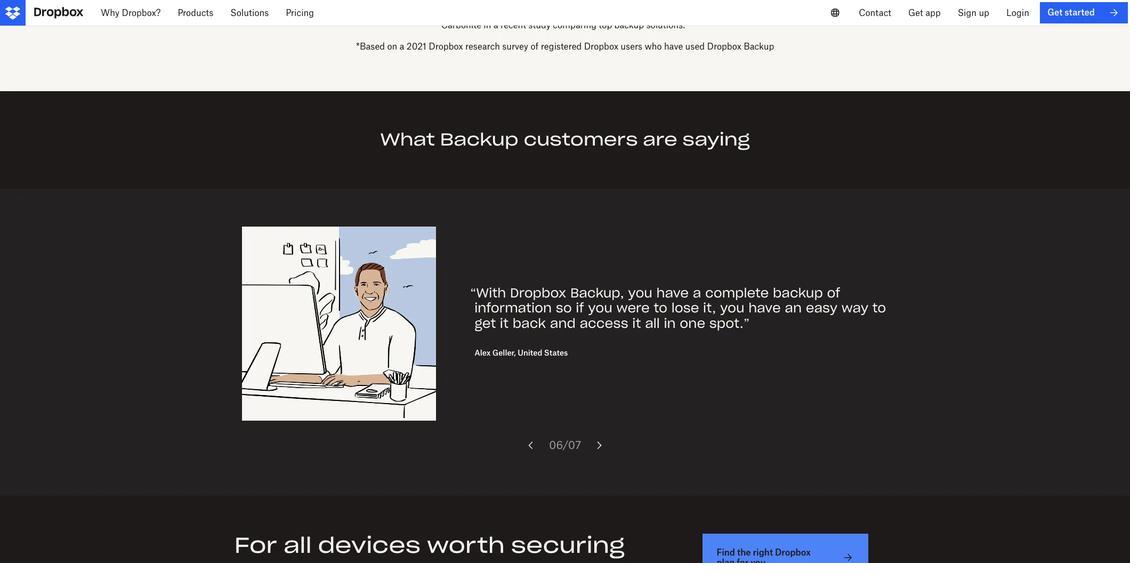 Task type: describe. For each thing, give the bounding box(es) containing it.
contact button
[[851, 0, 900, 26]]

use
[[676, 7, 690, 18]]

to left 'lose'
[[654, 300, 668, 317]]

have up one in the right bottom of the page
[[657, 285, 689, 301]]

as
[[552, 7, 561, 18]]

why dropbox?
[[101, 7, 161, 18]]

app
[[926, 7, 941, 18]]

backup,
[[571, 285, 624, 301]]

to right way
[[873, 300, 887, 317]]

products button
[[169, 0, 222, 26]]

dropbox inside "with dropbox backup, you have a complete backup of information so if you were to lose it, you have an easy way to get it back and access it all in one spot."
[[511, 285, 567, 301]]

devices
[[318, 532, 421, 559]]

united
[[518, 348, 543, 357]]

access
[[580, 315, 629, 332]]

contact
[[859, 7, 892, 18]]

you right if
[[588, 300, 613, 317]]

more
[[563, 7, 584, 18]]

get app
[[909, 7, 941, 18]]

have left an
[[749, 300, 781, 317]]

2 horizontal spatial and
[[757, 7, 772, 18]]

find
[[717, 547, 736, 558]]

get
[[475, 315, 496, 332]]

complete
[[706, 285, 769, 301]]

on
[[388, 41, 398, 52]]

why dropbox? button
[[92, 0, 169, 26]]

*based
[[356, 41, 385, 52]]

top
[[599, 20, 612, 30]]

dropbox down top
[[584, 41, 619, 52]]

for all devices worth securing
[[235, 532, 625, 559]]

sign up link
[[950, 0, 999, 26]]

products
[[178, 7, 214, 18]]

dropbox right used
[[708, 41, 742, 52]]

get for get started
[[1048, 7, 1063, 18]]

comparing
[[553, 20, 597, 30]]

alex geller, united states
[[475, 348, 568, 357]]

information
[[475, 300, 552, 317]]

solutions button
[[222, 0, 278, 26]]

you right backup,
[[629, 285, 653, 301]]

the
[[738, 547, 751, 558]]

solutions.*
[[647, 20, 689, 30]]

used
[[686, 41, 705, 52]]

a inside "with dropbox backup, you have a complete backup of information so if you were to lose it, you have an easy way to get it back and access it all in one spot."
[[693, 285, 702, 301]]

backup inside dropbox backup users ranked dropbox backup as more intuitive and easier to use than backblaze and carbonite in a recent study comparing top backup solutions.*
[[615, 20, 644, 30]]

spot."
[[710, 315, 750, 332]]

an
[[785, 300, 802, 317]]

"with
[[470, 285, 506, 301]]

up
[[980, 7, 990, 18]]

0 vertical spatial of
[[531, 41, 539, 52]]

0 horizontal spatial all
[[284, 532, 312, 559]]

than
[[692, 7, 711, 18]]

worth
[[427, 532, 505, 559]]

survey
[[503, 41, 529, 52]]

have right who
[[665, 41, 683, 52]]

what
[[381, 128, 435, 150]]

get app button
[[900, 0, 950, 26]]

06/07
[[549, 439, 581, 452]]

states
[[545, 348, 568, 357]]

dropbox down carbonite
[[429, 41, 463, 52]]

are
[[643, 128, 678, 150]]

research
[[466, 41, 500, 52]]



Task type: vqa. For each thing, say whether or not it's contained in the screenshot.
menu item
no



Task type: locate. For each thing, give the bounding box(es) containing it.
dropbox up *based
[[359, 7, 393, 18]]

0 horizontal spatial get
[[909, 7, 924, 18]]

1 horizontal spatial all
[[646, 315, 660, 332]]

saying
[[683, 128, 750, 150]]

get inside get started link
[[1048, 7, 1063, 18]]

a left it,
[[693, 285, 702, 301]]

and inside "with dropbox backup, you have a complete backup of information so if you were to lose it, you have an easy way to get it back and access it all in one spot."
[[550, 315, 576, 332]]

1 vertical spatial users
[[621, 41, 643, 52]]

users left who
[[621, 41, 643, 52]]

1 horizontal spatial a
[[494, 20, 499, 30]]

backup
[[615, 20, 644, 30], [773, 285, 824, 301]]

easy
[[806, 300, 838, 317]]

a left recent
[[494, 20, 499, 30]]

it right access
[[633, 315, 641, 332]]

1 horizontal spatial in
[[664, 315, 676, 332]]

study
[[529, 20, 551, 30]]

an illustration of a man sitting at a desk in front of a large computer monitor image
[[242, 227, 437, 421]]

customers
[[524, 128, 638, 150]]

1 horizontal spatial and
[[622, 7, 637, 18]]

securing
[[511, 532, 625, 559]]

one
[[680, 315, 706, 332]]

in inside "with dropbox backup, you have a complete backup of information so if you were to lose it, you have an easy way to get it back and access it all in one spot."
[[664, 315, 676, 332]]

*based on a 2021 dropbox research survey of registered dropbox users who have used dropbox backup
[[356, 41, 775, 52]]

alex
[[475, 348, 491, 357]]

why
[[101, 7, 120, 18]]

0 vertical spatial backup
[[615, 20, 644, 30]]

users up carbonite
[[428, 7, 450, 18]]

0 vertical spatial all
[[646, 315, 660, 332]]

in up research
[[484, 20, 492, 30]]

in
[[484, 20, 492, 30], [664, 315, 676, 332]]

0 horizontal spatial users
[[428, 7, 450, 18]]

get for get app
[[909, 7, 924, 18]]

all right for
[[284, 532, 312, 559]]

dropbox?
[[122, 7, 161, 18]]

lose
[[672, 300, 700, 317]]

it,
[[704, 300, 717, 317]]

easier
[[639, 7, 663, 18]]

1 vertical spatial all
[[284, 532, 312, 559]]

0 horizontal spatial backup
[[615, 20, 644, 30]]

login link
[[999, 0, 1039, 26]]

2 horizontal spatial a
[[693, 285, 702, 301]]

find the right dropbox plan for you link
[[703, 534, 869, 563]]

1 horizontal spatial users
[[621, 41, 643, 52]]

0 horizontal spatial of
[[531, 41, 539, 52]]

of right survey
[[531, 41, 539, 52]]

a inside dropbox backup users ranked dropbox backup as more intuitive and easier to use than backblaze and carbonite in a recent study comparing top backup solutions.*
[[494, 20, 499, 30]]

"with dropbox backup, you have a complete backup of information so if you were to lose it, you have an easy way to get it back and access it all in one spot."
[[470, 285, 887, 332]]

if
[[576, 300, 584, 317]]

you
[[629, 285, 653, 301], [588, 300, 613, 317], [721, 300, 745, 317], [751, 558, 766, 563]]

pricing link
[[278, 0, 323, 26]]

0 horizontal spatial in
[[484, 20, 492, 30]]

all inside "with dropbox backup, you have a complete backup of information so if you were to lose it, you have an easy way to get it back and access it all in one spot."
[[646, 315, 660, 332]]

dropbox right right
[[776, 547, 811, 558]]

a
[[494, 20, 499, 30], [400, 41, 405, 52], [693, 285, 702, 301]]

solutions
[[231, 7, 269, 18]]

of left way
[[828, 285, 841, 301]]

1 vertical spatial in
[[664, 315, 676, 332]]

it right 'get'
[[500, 315, 509, 332]]

to inside dropbox backup users ranked dropbox backup as more intuitive and easier to use than backblaze and carbonite in a recent study comparing top backup solutions.*
[[666, 7, 674, 18]]

1 vertical spatial backup
[[773, 285, 824, 301]]

what backup customers are saying
[[381, 128, 750, 150]]

1 horizontal spatial backup
[[773, 285, 824, 301]]

1 horizontal spatial it
[[633, 315, 641, 332]]

get inside get app dropdown button
[[909, 7, 924, 18]]

for
[[737, 558, 749, 563]]

geller,
[[493, 348, 516, 357]]

all left 'lose'
[[646, 315, 660, 332]]

1 it from the left
[[500, 315, 509, 332]]

find the right dropbox plan for you
[[717, 547, 811, 563]]

0 vertical spatial in
[[484, 20, 492, 30]]

backblaze
[[713, 7, 754, 18]]

get left app
[[909, 7, 924, 18]]

dropbox
[[359, 7, 393, 18], [482, 7, 517, 18], [429, 41, 463, 52], [584, 41, 619, 52], [708, 41, 742, 52], [511, 285, 567, 301], [776, 547, 811, 558]]

intuitive
[[586, 7, 619, 18]]

pricing
[[286, 7, 314, 18]]

in left one in the right bottom of the page
[[664, 315, 676, 332]]

who
[[645, 41, 662, 52]]

and right backblaze
[[757, 7, 772, 18]]

1 vertical spatial a
[[400, 41, 405, 52]]

dropbox up recent
[[482, 7, 517, 18]]

dropbox up the back
[[511, 285, 567, 301]]

and left easier
[[622, 7, 637, 18]]

way
[[842, 300, 869, 317]]

0 horizontal spatial it
[[500, 315, 509, 332]]

sign up
[[958, 7, 990, 18]]

of
[[531, 41, 539, 52], [828, 285, 841, 301]]

users
[[428, 7, 450, 18], [621, 41, 643, 52]]

back
[[513, 315, 546, 332]]

ranked
[[452, 7, 480, 18]]

recent
[[501, 20, 526, 30]]

0 horizontal spatial and
[[550, 315, 576, 332]]

backup
[[396, 7, 426, 18], [519, 7, 550, 18], [744, 41, 775, 52], [440, 128, 519, 150]]

right
[[753, 547, 774, 558]]

1 horizontal spatial of
[[828, 285, 841, 301]]

you right it,
[[721, 300, 745, 317]]

backup inside "with dropbox backup, you have a complete backup of information so if you were to lose it, you have an easy way to get it back and access it all in one spot."
[[773, 285, 824, 301]]

so
[[556, 300, 572, 317]]

it
[[500, 315, 509, 332], [633, 315, 641, 332]]

for
[[235, 532, 277, 559]]

all
[[646, 315, 660, 332], [284, 532, 312, 559]]

plan
[[717, 558, 735, 563]]

get left started on the right top of the page
[[1048, 7, 1063, 18]]

1 vertical spatial of
[[828, 285, 841, 301]]

and left if
[[550, 315, 576, 332]]

sign
[[958, 7, 977, 18]]

get started link
[[1041, 2, 1129, 23]]

started
[[1065, 7, 1096, 18]]

of inside "with dropbox backup, you have a complete backup of information so if you were to lose it, you have an easy way to get it back and access it all in one spot."
[[828, 285, 841, 301]]

registered
[[541, 41, 582, 52]]

1 horizontal spatial get
[[1048, 7, 1063, 18]]

you right for
[[751, 558, 766, 563]]

2 vertical spatial a
[[693, 285, 702, 301]]

carbonite
[[442, 20, 482, 30]]

get started
[[1048, 7, 1096, 18]]

have
[[665, 41, 683, 52], [657, 285, 689, 301], [749, 300, 781, 317]]

a right on
[[400, 41, 405, 52]]

dropbox backup users ranked dropbox backup as more intuitive and easier to use than backblaze and carbonite in a recent study comparing top backup solutions.*
[[359, 7, 772, 30]]

users inside dropbox backup users ranked dropbox backup as more intuitive and easier to use than backblaze and carbonite in a recent study comparing top backup solutions.*
[[428, 7, 450, 18]]

were
[[617, 300, 650, 317]]

0 vertical spatial users
[[428, 7, 450, 18]]

you inside find the right dropbox plan for you
[[751, 558, 766, 563]]

0 horizontal spatial a
[[400, 41, 405, 52]]

2021
[[407, 41, 427, 52]]

to up solutions.*
[[666, 7, 674, 18]]

get
[[1048, 7, 1063, 18], [909, 7, 924, 18]]

in inside dropbox backup users ranked dropbox backup as more intuitive and easier to use than backblaze and carbonite in a recent study comparing top backup solutions.*
[[484, 20, 492, 30]]

dropbox inside find the right dropbox plan for you
[[776, 547, 811, 558]]

login
[[1007, 7, 1030, 18]]

2 it from the left
[[633, 315, 641, 332]]

to
[[666, 7, 674, 18], [654, 300, 668, 317], [873, 300, 887, 317]]

0 vertical spatial a
[[494, 20, 499, 30]]



